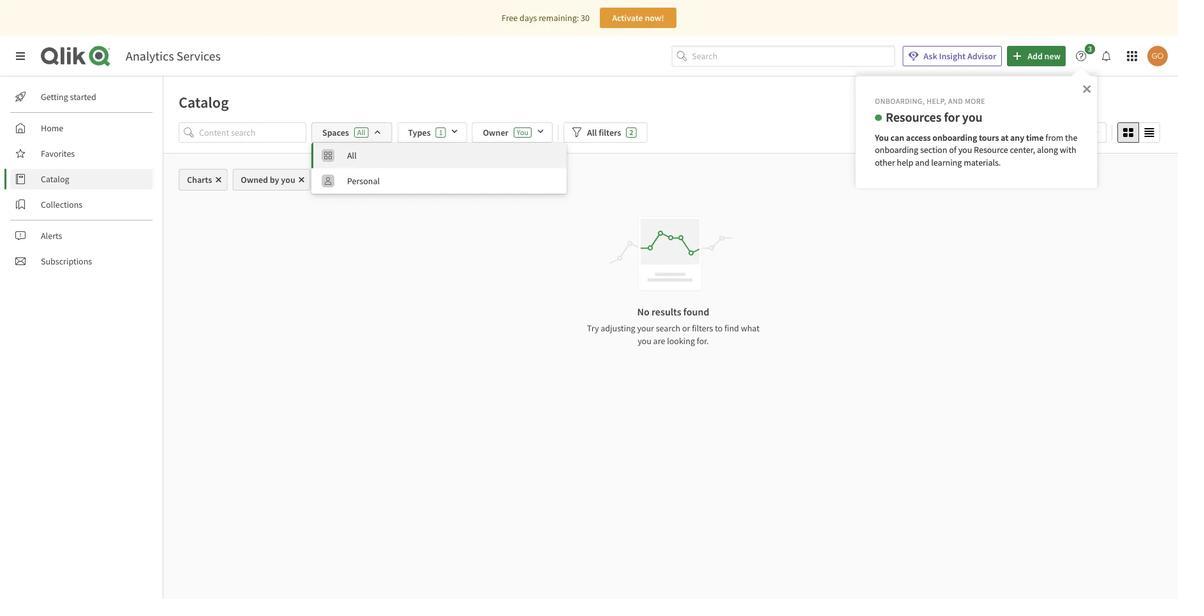 Task type: describe. For each thing, give the bounding box(es) containing it.
owned by you
[[241, 174, 295, 186]]

charts
[[187, 174, 212, 186]]

all element
[[347, 150, 559, 161]]

with
[[1060, 144, 1076, 156]]

the
[[1065, 132, 1077, 143]]

learning
[[931, 157, 962, 169]]

analytics
[[126, 48, 174, 64]]

center,
[[1010, 144, 1035, 156]]

gary orlando image
[[1147, 46, 1168, 66]]

activate now!
[[612, 12, 664, 24]]

3 button
[[1071, 44, 1099, 66]]

add
[[1028, 50, 1043, 62]]

you inside the no results found try adjusting your search or filters to find what you are looking for.
[[638, 336, 651, 347]]

switch view group
[[1117, 123, 1160, 143]]

2
[[629, 128, 633, 138]]

menu inside the filters region
[[311, 143, 567, 194]]

you inside from the onboarding section of you resource center, along with other help and learning materials.
[[958, 144, 972, 156]]

help
[[897, 157, 913, 169]]

owned
[[241, 174, 268, 186]]

× dialog
[[855, 76, 1098, 189]]

all
[[348, 174, 357, 186]]

used
[[1068, 127, 1086, 138]]

any
[[1010, 132, 1024, 143]]

1 horizontal spatial catalog
[[179, 93, 229, 112]]

ask insight advisor button
[[903, 46, 1002, 66]]

Recently used field
[[1025, 123, 1107, 143]]

×
[[1082, 79, 1091, 97]]

collections
[[41, 199, 82, 211]]

access
[[906, 132, 931, 143]]

at
[[1001, 132, 1008, 143]]

can
[[891, 132, 904, 143]]

time
[[1026, 132, 1044, 143]]

alerts link
[[10, 226, 153, 246]]

advisor
[[967, 50, 996, 62]]

remaining:
[[539, 12, 579, 24]]

found
[[683, 306, 709, 318]]

by
[[270, 174, 279, 186]]

for
[[944, 109, 960, 125]]

adjusting
[[601, 323, 635, 334]]

Content search text field
[[199, 122, 306, 143]]

onboarding inside from the onboarding section of you resource center, along with other help and learning materials.
[[875, 144, 918, 156]]

clear all button
[[316, 169, 367, 191]]

getting started
[[41, 91, 96, 103]]

analytics services
[[126, 48, 221, 64]]

1
[[439, 128, 443, 138]]

what
[[741, 323, 760, 334]]

you down more
[[962, 109, 983, 125]]

other
[[875, 157, 895, 169]]

1 horizontal spatial onboarding
[[933, 132, 977, 143]]

clear
[[326, 174, 346, 186]]

free
[[502, 12, 518, 24]]

you for you can access onboarding tours at any time
[[875, 132, 889, 143]]

filters inside region
[[599, 127, 621, 138]]

materials.
[[964, 157, 1001, 169]]

add new button
[[1007, 46, 1066, 66]]

analytics services element
[[126, 48, 221, 64]]

try
[[587, 323, 599, 334]]

free days remaining: 30
[[502, 12, 590, 24]]

you inside button
[[281, 174, 295, 186]]

getting
[[41, 91, 68, 103]]

ask insight advisor
[[924, 50, 996, 62]]

recently used
[[1034, 127, 1086, 138]]

insight
[[939, 50, 966, 62]]

all for all filters
[[587, 127, 597, 138]]

3
[[1088, 44, 1092, 54]]

onboarding,
[[875, 96, 925, 106]]

activate now! link
[[600, 8, 676, 28]]

owner
[[483, 127, 508, 138]]

personal link
[[311, 168, 567, 194]]

and inside from the onboarding section of you resource center, along with other help and learning materials.
[[915, 157, 929, 169]]

favorites link
[[10, 144, 153, 164]]

home link
[[10, 118, 153, 138]]

recently
[[1034, 127, 1066, 138]]

getting started link
[[10, 87, 153, 107]]

close sidebar menu image
[[15, 51, 26, 61]]

home
[[41, 123, 63, 134]]

you can access onboarding tours at any time
[[875, 132, 1044, 143]]



Task type: vqa. For each thing, say whether or not it's contained in the screenshot.
the Charts within Filters Region
no



Task type: locate. For each thing, give the bounding box(es) containing it.
your
[[637, 323, 654, 334]]

add new
[[1028, 50, 1061, 62]]

you right of
[[958, 144, 972, 156]]

all left 2
[[587, 127, 597, 138]]

onboarding
[[933, 132, 977, 143], [875, 144, 918, 156]]

2 horizontal spatial all
[[587, 127, 597, 138]]

results
[[652, 306, 681, 318]]

all up all
[[347, 150, 357, 161]]

you
[[962, 109, 983, 125], [958, 144, 972, 156], [281, 174, 295, 186], [638, 336, 651, 347]]

ask
[[924, 50, 937, 62]]

services
[[176, 48, 221, 64]]

and down 'section'
[[915, 157, 929, 169]]

collections link
[[10, 195, 153, 215]]

more
[[965, 96, 985, 106]]

alerts
[[41, 230, 62, 242]]

1 horizontal spatial and
[[948, 96, 963, 106]]

personal element
[[347, 175, 559, 187]]

1 horizontal spatial all
[[357, 128, 365, 138]]

subscriptions link
[[10, 251, 153, 272]]

resources
[[886, 109, 941, 125]]

0 vertical spatial filters
[[599, 127, 621, 138]]

find
[[724, 323, 739, 334]]

30
[[581, 12, 590, 24]]

you down the your
[[638, 336, 651, 347]]

and up the for
[[948, 96, 963, 106]]

1 vertical spatial catalog
[[41, 174, 69, 185]]

types
[[408, 127, 431, 138]]

0 horizontal spatial catalog
[[41, 174, 69, 185]]

search
[[656, 323, 680, 334]]

0 horizontal spatial all
[[347, 150, 357, 161]]

you inside the filters region
[[517, 128, 528, 138]]

of
[[949, 144, 957, 156]]

are
[[653, 336, 665, 347]]

resource
[[974, 144, 1008, 156]]

all for all element
[[347, 150, 357, 161]]

days
[[520, 12, 537, 24]]

1 vertical spatial filters
[[692, 323, 713, 334]]

and
[[948, 96, 963, 106], [915, 157, 929, 169]]

resources for you
[[886, 109, 983, 125]]

filters inside the no results found try adjusting your search or filters to find what you are looking for.
[[692, 323, 713, 334]]

0 vertical spatial onboarding
[[933, 132, 977, 143]]

catalog
[[179, 93, 229, 112], [41, 174, 69, 185]]

searchbar element
[[672, 46, 895, 67]]

onboarding, help, and more
[[875, 96, 985, 106]]

0 horizontal spatial and
[[915, 157, 929, 169]]

subscriptions
[[41, 256, 92, 267]]

all filters
[[587, 127, 621, 138]]

you right owner
[[517, 128, 528, 138]]

no results found try adjusting your search or filters to find what you are looking for.
[[587, 306, 760, 347]]

from
[[1046, 132, 1063, 143]]

you for you
[[517, 128, 528, 138]]

0 horizontal spatial onboarding
[[875, 144, 918, 156]]

looking
[[667, 336, 695, 347]]

favorites
[[41, 148, 75, 160]]

0 vertical spatial and
[[948, 96, 963, 106]]

you
[[517, 128, 528, 138], [875, 132, 889, 143]]

navigation pane element
[[0, 82, 163, 277]]

you right by
[[281, 174, 295, 186]]

× button
[[1082, 79, 1091, 97]]

0 horizontal spatial you
[[517, 128, 528, 138]]

0 vertical spatial catalog
[[179, 93, 229, 112]]

filters region
[[163, 120, 1178, 194]]

filters
[[599, 127, 621, 138], [692, 323, 713, 334]]

catalog down services at the left of page
[[179, 93, 229, 112]]

spaces
[[322, 127, 349, 138]]

for.
[[697, 336, 709, 347]]

1 horizontal spatial you
[[875, 132, 889, 143]]

charts button
[[179, 169, 227, 191]]

onboarding down the can
[[875, 144, 918, 156]]

1 vertical spatial and
[[915, 157, 929, 169]]

all link
[[311, 143, 567, 168]]

catalog inside navigation pane element
[[41, 174, 69, 185]]

now!
[[645, 12, 664, 24]]

you inside × dialog
[[875, 132, 889, 143]]

0 horizontal spatial filters
[[599, 127, 621, 138]]

all
[[587, 127, 597, 138], [357, 128, 365, 138], [347, 150, 357, 161]]

menu
[[311, 143, 567, 194]]

clear all
[[326, 174, 357, 186]]

activate
[[612, 12, 643, 24]]

owned by you button
[[232, 169, 311, 191]]

1 vertical spatial onboarding
[[875, 144, 918, 156]]

menu containing all
[[311, 143, 567, 194]]

no
[[637, 306, 650, 318]]

onboarding up of
[[933, 132, 977, 143]]

catalog down favorites
[[41, 174, 69, 185]]

personal
[[347, 175, 380, 187]]

filters left 2
[[599, 127, 621, 138]]

1 horizontal spatial filters
[[692, 323, 713, 334]]

you left the can
[[875, 132, 889, 143]]

Search text field
[[692, 46, 895, 67]]

help,
[[927, 96, 946, 106]]

new
[[1044, 50, 1061, 62]]

to
[[715, 323, 723, 334]]

catalog link
[[10, 169, 153, 190]]

tours
[[979, 132, 999, 143]]

filters up for.
[[692, 323, 713, 334]]

started
[[70, 91, 96, 103]]

from the onboarding section of you resource center, along with other help and learning materials.
[[875, 132, 1079, 169]]

all right spaces
[[357, 128, 365, 138]]

section
[[920, 144, 947, 156]]

or
[[682, 323, 690, 334]]



